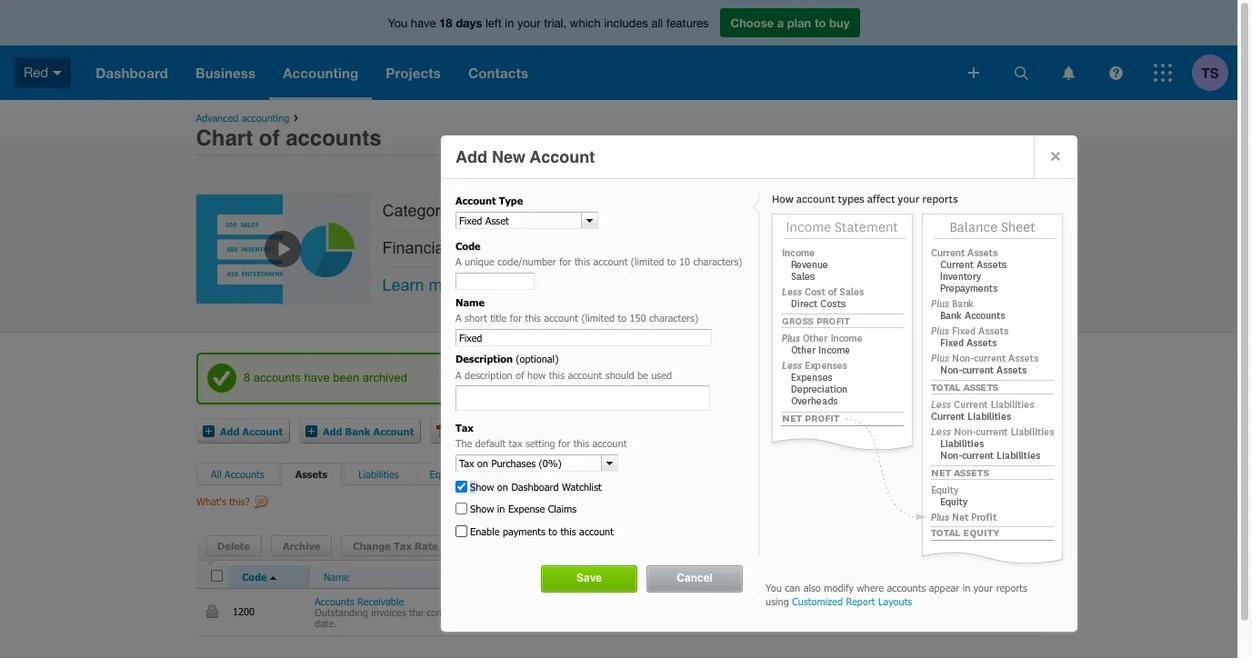 Task type: describe. For each thing, give the bounding box(es) containing it.
of inside advanced accounting › chart of accounts
[[259, 125, 280, 151]]

layouts
[[878, 596, 912, 607]]

add for add account
[[220, 425, 240, 437]]

chart of accounts link
[[739, 201, 867, 220]]

account right bank
[[373, 425, 414, 437]]

you can also modify where accounts appear in your reports using
[[766, 582, 1027, 607]]

xero
[[613, 201, 647, 220]]

0 vertical spatial type
[[499, 195, 523, 206]]

have inside you have 18 days left in your trial, which includes all features
[[411, 16, 436, 30]]

(limited for 10
[[631, 256, 664, 268]]

is
[[874, 239, 885, 257]]

add for add new account
[[456, 147, 487, 166]]

more
[[429, 277, 466, 295]]

trial,
[[544, 16, 567, 30]]

delete
[[217, 540, 250, 552]]

assets link
[[295, 468, 328, 480]]

your inside you have 18 days left in your trial, which includes all features
[[517, 16, 541, 30]]

1 horizontal spatial the
[[548, 606, 562, 618]]

in left xero
[[595, 201, 608, 220]]

no accounts selected
[[459, 538, 552, 550]]

the for customizing
[[607, 277, 630, 295]]

about
[[471, 277, 512, 295]]

equity
[[430, 468, 457, 480]]

accounts inside you can also modify where accounts appear in your reports using
[[887, 582, 926, 593]]

customized report layouts link
[[792, 596, 912, 607]]

with
[[652, 201, 681, 220]]

save button
[[542, 566, 637, 592]]

add bank account link
[[299, 418, 421, 443]]

in inside you can also modify where accounts appear in your reports using
[[963, 582, 970, 593]]

account inside the name a short title for this account (limited to 150 characters)
[[544, 312, 578, 324]]

characters) for a short title for this account (limited to 150 characters)
[[649, 312, 699, 324]]

Show in Expense Claims checkbox
[[456, 503, 467, 515]]

features
[[666, 16, 709, 30]]

description
[[456, 353, 513, 365]]

customized
[[792, 596, 843, 607]]

to inside accounts receivable outstanding invoices the company has issued out to the client but has not yet received in cash at balance date.
[[536, 606, 545, 618]]

where
[[857, 582, 884, 593]]

left
[[485, 16, 502, 30]]

at
[[736, 606, 744, 618]]

default
[[475, 438, 506, 450]]

show
[[691, 239, 729, 257]]

received
[[662, 606, 698, 618]]

2 has from the left
[[609, 606, 625, 618]]

asset
[[834, 606, 858, 618]]

equity link
[[430, 468, 457, 480]]

accounts up business at top right
[[802, 201, 867, 220]]

rate
[[415, 540, 438, 552]]

red button
[[0, 45, 82, 100]]

been
[[333, 371, 359, 384]]

1 horizontal spatial svg image
[[1063, 66, 1074, 80]]

image of account type hierarchy image
[[752, 193, 1068, 567]]

you cannot delete/archive system accounts. image
[[206, 604, 218, 618]]

appear
[[929, 582, 960, 593]]

0 vertical spatial how
[[734, 239, 764, 257]]

tax the default tax setting for this account
[[456, 422, 627, 450]]

outstanding
[[315, 606, 368, 618]]

import
[[537, 425, 572, 437]]

using
[[766, 596, 789, 607]]

tax inside tax the default tax setting for this account
[[456, 422, 474, 434]]

new
[[492, 147, 526, 166]]

0 vertical spatial reports
[[452, 239, 503, 257]]

which
[[570, 16, 601, 30]]

0 horizontal spatial svg image
[[968, 67, 979, 78]]

account inside code a unique code/number for this account (limited to 10 characters)
[[593, 256, 628, 268]]

description (optional) a description of how this account should be used
[[456, 353, 672, 381]]

accounts receivable outstanding invoices the company has issued out to the client but has not yet received in cash at balance date.
[[315, 595, 781, 629]]

pdf
[[483, 425, 503, 437]]

account down new
[[456, 195, 496, 206]]

0 vertical spatial on
[[548, 239, 566, 257]]

tax inside change tax rate link
[[394, 540, 412, 552]]

this inside tax the default tax setting for this account
[[574, 438, 589, 450]]

a for a short title for this account (limited to 150 characters)
[[456, 312, 462, 324]]

1 vertical spatial have
[[304, 371, 330, 384]]

each
[[571, 239, 606, 257]]

ts button
[[1192, 45, 1238, 100]]

print pdf
[[456, 425, 503, 437]]

client
[[565, 606, 589, 618]]

add account
[[220, 425, 283, 437]]

for inside tax the default tax setting for this account
[[558, 438, 570, 450]]

draw
[[508, 239, 543, 257]]

2 horizontal spatial svg image
[[1154, 64, 1172, 82]]

reports inside you can also modify where accounts appear in your reports using
[[996, 582, 1027, 593]]

in inside you have 18 days left in your trial, which includes all features
[[505, 16, 514, 30]]

choose
[[731, 15, 774, 30]]

code a unique code/number for this account (limited to 10 characters)
[[456, 240, 743, 268]]

what's this?
[[196, 496, 250, 507]]

cancel
[[677, 572, 713, 585]]

the for invoices
[[409, 606, 423, 618]]

svg image inside red popup button
[[53, 71, 62, 75]]

this down claims
[[561, 525, 576, 537]]

1 has from the left
[[469, 606, 485, 618]]

print
[[456, 425, 480, 437]]

chart inside advanced accounting › chart of accounts
[[196, 125, 253, 151]]

to inside the name a short title for this account (limited to 150 characters)
[[618, 312, 627, 324]]

categorise
[[382, 201, 462, 220]]

to left show
[[673, 239, 686, 257]]

name for name a short title for this account (limited to 150 characters)
[[456, 296, 485, 308]]

our
[[685, 201, 709, 220]]

revenue link
[[560, 468, 598, 480]]

you for 18
[[388, 16, 408, 30]]

archive
[[283, 540, 320, 552]]

receivable
[[357, 595, 404, 607]]

in left 'expense'
[[497, 503, 505, 515]]

days
[[456, 15, 482, 30]]

(limited for 150
[[581, 312, 615, 324]]

yet
[[645, 606, 659, 618]]

archive link
[[271, 535, 332, 556]]

change
[[353, 540, 391, 552]]

(optional)
[[516, 353, 559, 365]]

title
[[490, 312, 507, 324]]

1 horizontal spatial chart
[[739, 201, 779, 220]]

accounts down 'enable'
[[474, 538, 513, 550]]

accounts right 8
[[254, 371, 301, 384]]

all
[[211, 468, 222, 480]]

characters) for a unique code/number for this account (limited to 10 characters)
[[693, 256, 743, 268]]

enable
[[470, 525, 500, 537]]

accounts inside accounts receivable outstanding invoices the company has issued out to the client but has not yet received in cash at balance date.
[[315, 595, 354, 607]]

learn more about customizing the chart of accounts
[[382, 277, 759, 295]]

accounts inside advanced accounting › chart of accounts
[[286, 125, 381, 151]]

a for a unique code/number for this account (limited to 10 characters)
[[456, 256, 462, 268]]

show for show in expense claims
[[470, 503, 494, 515]]

account down xero
[[611, 239, 668, 257]]

customizing
[[516, 277, 603, 295]]

save
[[576, 572, 602, 585]]

ts banner
[[0, 0, 1238, 100]]

accounts down show
[[694, 277, 759, 295]]

code/number
[[498, 256, 556, 268]]

cancel button
[[647, 566, 742, 592]]

account down watchlist
[[579, 525, 614, 537]]

10
[[679, 256, 690, 268]]

account up all accounts
[[242, 425, 283, 437]]

8
[[244, 371, 250, 384]]

1 horizontal spatial your
[[768, 239, 800, 257]]



Task type: vqa. For each thing, say whether or not it's contained in the screenshot.
Contact
no



Task type: locate. For each thing, give the bounding box(es) containing it.
add new account
[[456, 147, 595, 166]]

includes
[[604, 16, 648, 30]]

characters) inside the name a short title for this account (limited to 150 characters)
[[649, 312, 699, 324]]

2 horizontal spatial svg image
[[1109, 66, 1123, 80]]

show right the show on dashboard watchlist option
[[470, 481, 494, 493]]

name up accounts receivable link
[[324, 571, 349, 582]]

1 a from the top
[[456, 256, 462, 268]]

add left new
[[456, 147, 487, 166]]

svg image
[[1154, 64, 1172, 82], [1063, 66, 1074, 80], [53, 71, 62, 75]]

add for add bank account
[[323, 425, 342, 437]]

archived
[[363, 371, 407, 384]]

characters) inside code a unique code/number for this account (limited to 10 characters)
[[693, 256, 743, 268]]

this inside description (optional) a description of how this account should be used
[[549, 369, 565, 381]]

watchlist
[[562, 481, 602, 493]]

(limited left 150
[[581, 312, 615, 324]]

how
[[734, 239, 764, 257], [527, 369, 546, 381]]

of right full
[[784, 201, 797, 220]]

this
[[575, 256, 590, 268], [525, 312, 541, 324], [549, 369, 565, 381], [574, 438, 589, 450], [561, 525, 576, 537]]

you inside you can also modify where accounts appear in your reports using
[[766, 582, 782, 593]]

red
[[24, 64, 48, 80]]

account up learn more about customizing the chart of accounts
[[593, 256, 628, 268]]

1 vertical spatial tax
[[394, 540, 412, 552]]

liabilities link
[[359, 468, 399, 480]]

name for name
[[324, 571, 349, 582]]

1 vertical spatial your
[[768, 239, 800, 257]]

0 vertical spatial tax
[[456, 422, 474, 434]]

tax left rate
[[394, 540, 412, 552]]

account up "revenue" link on the left of the page
[[592, 438, 627, 450]]

delete link
[[206, 535, 262, 556]]

0 vertical spatial you
[[388, 16, 408, 30]]

should
[[605, 369, 634, 381]]

in
[[505, 16, 514, 30], [595, 201, 608, 220], [497, 503, 505, 515], [963, 582, 970, 593], [702, 606, 709, 618]]

your inside you can also modify where accounts appear in your reports using
[[974, 582, 993, 593]]

1 vertical spatial you
[[766, 582, 782, 593]]

search
[[971, 539, 1006, 551]]

0 vertical spatial accounts
[[225, 468, 264, 480]]

how inside description (optional) a description of how this account should be used
[[527, 369, 546, 381]]

a left description
[[456, 369, 462, 381]]

1 vertical spatial for
[[510, 312, 522, 324]]

account right new
[[530, 147, 595, 166]]

have left 18
[[411, 16, 436, 30]]

type down new
[[499, 195, 523, 206]]

what's this? link
[[196, 496, 269, 521]]

setting
[[525, 438, 555, 450]]

on down expenses
[[497, 481, 508, 493]]

account left 'should'
[[568, 369, 602, 381]]

of inside description (optional) a description of how this account should be used
[[516, 369, 524, 381]]

1 vertical spatial type
[[807, 571, 828, 582]]

the
[[456, 438, 472, 450]]

1 horizontal spatial accounts
[[315, 595, 354, 607]]

import link
[[519, 418, 589, 443]]

transaction
[[511, 201, 591, 220]]

in left "cash"
[[702, 606, 709, 618]]

0 vertical spatial chart
[[196, 125, 253, 151]]

have
[[411, 16, 436, 30], [304, 371, 330, 384]]

0 horizontal spatial on
[[497, 481, 508, 493]]

0 horizontal spatial add
[[220, 425, 240, 437]]

assets
[[295, 468, 328, 480]]

a left short
[[456, 312, 462, 324]]

add up all accounts 'link'
[[220, 425, 240, 437]]

you for also
[[766, 582, 782, 593]]

on right draw
[[548, 239, 566, 257]]

code inside code a unique code/number for this account (limited to 10 characters)
[[456, 240, 481, 252]]

liabilities
[[359, 468, 399, 480]]

a inside description (optional) a description of how this account should be used
[[456, 369, 462, 381]]

0 vertical spatial (limited
[[631, 256, 664, 268]]

(limited inside the name a short title for this account (limited to 150 characters)
[[581, 312, 615, 324]]

to left 150
[[618, 312, 627, 324]]

1 horizontal spatial has
[[609, 606, 625, 618]]

how down (optional) on the bottom left of the page
[[527, 369, 546, 381]]

0 vertical spatial name
[[456, 296, 485, 308]]

current
[[798, 606, 831, 618]]

0 vertical spatial for
[[559, 256, 571, 268]]

account inside description (optional) a description of how this account should be used
[[568, 369, 602, 381]]

expenses
[[488, 468, 529, 480]]

1200
[[233, 606, 258, 618]]

a
[[456, 256, 462, 268], [456, 312, 462, 324], [456, 369, 462, 381]]

1 vertical spatial (limited
[[581, 312, 615, 324]]

balance
[[747, 606, 781, 618]]

short
[[465, 312, 487, 324]]

the left client
[[548, 606, 562, 618]]

0 horizontal spatial have
[[304, 371, 330, 384]]

advanced
[[196, 112, 239, 124]]

has left the not at the bottom of page
[[609, 606, 625, 618]]

used
[[651, 369, 672, 381]]

show in expense claims
[[470, 503, 577, 515]]

the left chart
[[607, 277, 630, 295]]

this?
[[229, 496, 250, 507]]

a inside code a unique code/number for this account (limited to 10 characters)
[[456, 256, 462, 268]]

payments
[[503, 525, 546, 537]]

a
[[777, 15, 784, 30]]

this right title
[[525, 312, 541, 324]]

2 horizontal spatial add
[[456, 147, 487, 166]]

ytd
[[980, 570, 998, 582]]

0 horizontal spatial code
[[242, 571, 267, 583]]

has left issued
[[469, 606, 485, 618]]

you have 18 days left in your trial, which includes all features
[[388, 15, 709, 30]]

print pdf link
[[430, 418, 510, 443]]

in right appear
[[963, 582, 970, 593]]

for
[[559, 256, 571, 268], [510, 312, 522, 324], [558, 438, 570, 450]]

1 horizontal spatial add
[[323, 425, 342, 437]]

1 horizontal spatial name
[[456, 296, 485, 308]]

advanced accounting › chart of accounts
[[196, 109, 381, 151]]

description
[[465, 369, 513, 381]]

2 vertical spatial a
[[456, 369, 462, 381]]

change tax rate
[[353, 540, 438, 552]]

of down accounting
[[259, 125, 280, 151]]

1 show from the top
[[470, 481, 494, 493]]

Show on Dashboard Watchlist checkbox
[[456, 481, 467, 493]]

in inside accounts receivable outstanding invoices the company has issued out to the client but has not yet received in cash at balance date.
[[702, 606, 709, 618]]

accounts up date.
[[315, 595, 354, 607]]

(limited inside code a unique code/number for this account (limited to 10 characters)
[[631, 256, 664, 268]]

2 show from the top
[[470, 503, 494, 515]]

for down the import at left
[[558, 438, 570, 450]]

account down customizing
[[544, 312, 578, 324]]

advanced accounting link
[[196, 112, 289, 124]]

cash
[[713, 606, 732, 618]]

1 vertical spatial characters)
[[649, 312, 699, 324]]

3 a from the top
[[456, 369, 462, 381]]

the right invoices
[[409, 606, 423, 618]]

you inside you have 18 days left in your trial, which includes all features
[[388, 16, 408, 30]]

selected
[[516, 538, 552, 550]]

company
[[426, 606, 466, 618]]

every
[[466, 201, 506, 220]]

1 horizontal spatial how
[[734, 239, 764, 257]]

this inside the name a short title for this account (limited to 150 characters)
[[525, 312, 541, 324]]

a inside the name a short title for this account (limited to 150 characters)
[[456, 312, 462, 324]]

code up the 1200
[[242, 571, 267, 583]]

0 vertical spatial code
[[456, 240, 481, 252]]

tax
[[456, 422, 474, 434], [394, 540, 412, 552]]

code for code
[[242, 571, 267, 583]]

1 vertical spatial reports
[[996, 582, 1027, 593]]

but
[[592, 606, 606, 618]]

plan
[[787, 15, 811, 30]]

no
[[459, 538, 471, 550]]

0 vertical spatial your
[[517, 16, 541, 30]]

None text field
[[456, 212, 581, 228], [456, 273, 535, 290], [456, 329, 712, 346], [456, 456, 601, 471], [456, 212, 581, 228], [456, 273, 535, 290], [456, 329, 712, 346], [456, 456, 601, 471]]

0 vertical spatial a
[[456, 256, 462, 268]]

have left "been"
[[304, 371, 330, 384]]

characters) right 150
[[649, 312, 699, 324]]

1 horizontal spatial you
[[766, 582, 782, 593]]

in right the left
[[505, 16, 514, 30]]

name a short title for this account (limited to 150 characters)
[[456, 296, 699, 324]]

a left unique
[[456, 256, 462, 268]]

to up the selected
[[549, 525, 557, 537]]

1 vertical spatial code
[[242, 571, 267, 583]]

type link
[[807, 571, 828, 582]]

1 horizontal spatial type
[[807, 571, 828, 582]]

1 vertical spatial on
[[497, 481, 508, 493]]

0 vertical spatial characters)
[[693, 256, 743, 268]]

1 vertical spatial accounts
[[315, 595, 354, 607]]

for inside code a unique code/number for this account (limited to 10 characters)
[[559, 256, 571, 268]]

to inside code a unique code/number for this account (limited to 10 characters)
[[667, 256, 676, 268]]

1 horizontal spatial tax
[[456, 422, 474, 434]]

this up learn more about customizing the chart of accounts
[[575, 256, 590, 268]]

›
[[293, 109, 298, 125]]

expense
[[508, 503, 545, 515]]

0 horizontal spatial svg image
[[53, 71, 62, 75]]

this up revenue
[[574, 438, 589, 450]]

this inside code a unique code/number for this account (limited to 10 characters)
[[575, 256, 590, 268]]

code link
[[242, 571, 306, 585]]

accounts up layouts
[[887, 582, 926, 593]]

0 horizontal spatial name
[[324, 571, 349, 582]]

name
[[456, 296, 485, 308], [324, 571, 349, 582]]

for for title
[[510, 312, 522, 324]]

add left bank
[[323, 425, 342, 437]]

code for code a unique code/number for this account (limited to 10 characters)
[[456, 240, 481, 252]]

claims
[[548, 503, 577, 515]]

what's
[[196, 496, 226, 507]]

add bank account
[[323, 425, 414, 437]]

for right title
[[510, 312, 522, 324]]

2 a from the top
[[456, 312, 462, 324]]

0 horizontal spatial has
[[469, 606, 485, 618]]

(limited up chart
[[631, 256, 664, 268]]

0 vertical spatial show
[[470, 481, 494, 493]]

Enable payments to this account checkbox
[[456, 525, 467, 537]]

None checkbox
[[211, 570, 223, 582]]

date.
[[315, 617, 337, 629]]

issued
[[488, 606, 515, 618]]

dashboard
[[511, 481, 559, 493]]

chart down advanced
[[196, 125, 253, 151]]

tax up the
[[456, 422, 474, 434]]

accounts down "›"
[[286, 125, 381, 151]]

2 vertical spatial for
[[558, 438, 570, 450]]

accounts right all at the bottom left
[[225, 468, 264, 480]]

1 horizontal spatial reports
[[996, 582, 1027, 593]]

current asset
[[798, 606, 861, 618]]

out
[[518, 606, 533, 618]]

characters) right 10
[[693, 256, 743, 268]]

of down 10
[[675, 277, 689, 295]]

1 vertical spatial chart
[[739, 201, 779, 220]]

account inside tax the default tax setting for this account
[[592, 438, 627, 450]]

of down (optional) on the bottom left of the page
[[516, 369, 524, 381]]

accounting
[[242, 112, 289, 124]]

to inside ts banner
[[815, 15, 826, 30]]

0 horizontal spatial your
[[517, 16, 541, 30]]

chart
[[196, 125, 253, 151], [739, 201, 779, 220]]

not
[[628, 606, 642, 618]]

0 horizontal spatial type
[[499, 195, 523, 206]]

this down (optional) on the bottom left of the page
[[549, 369, 565, 381]]

0 horizontal spatial chart
[[196, 125, 253, 151]]

0 horizontal spatial tax
[[394, 540, 412, 552]]

name up short
[[456, 296, 485, 308]]

1 horizontal spatial svg image
[[1014, 66, 1028, 80]]

type up customized
[[807, 571, 828, 582]]

name link
[[324, 571, 349, 582]]

0 horizontal spatial how
[[527, 369, 546, 381]]

1 horizontal spatial (limited
[[631, 256, 664, 268]]

all accounts link
[[211, 468, 264, 480]]

0 vertical spatial have
[[411, 16, 436, 30]]

your left trial, at the left of the page
[[517, 16, 541, 30]]

name inside the name a short title for this account (limited to 150 characters)
[[456, 296, 485, 308]]

your down chart of accounts link
[[768, 239, 800, 257]]

1 horizontal spatial on
[[548, 239, 566, 257]]

for up learn more about customizing the chart of accounts
[[559, 256, 571, 268]]

for for code/number
[[559, 256, 571, 268]]

your right appear
[[974, 582, 993, 593]]

you up using
[[766, 582, 782, 593]]

reports down every
[[452, 239, 503, 257]]

to
[[815, 15, 826, 30], [673, 239, 686, 257], [667, 256, 676, 268], [618, 312, 627, 324], [549, 525, 557, 537], [536, 606, 545, 618]]

you left 18
[[388, 16, 408, 30]]

svg image
[[1014, 66, 1028, 80], [1109, 66, 1123, 80], [968, 67, 979, 78]]

0 horizontal spatial accounts
[[225, 468, 264, 480]]

2 vertical spatial your
[[974, 582, 993, 593]]

show for show on dashboard watchlist
[[470, 481, 494, 493]]

1 vertical spatial a
[[456, 312, 462, 324]]

account type
[[456, 195, 523, 206]]

150
[[630, 312, 646, 324]]

0 horizontal spatial reports
[[452, 239, 503, 257]]

8 accounts have been archived
[[244, 371, 407, 384]]

to left buy
[[815, 15, 826, 30]]

None text field
[[456, 386, 710, 411], [726, 537, 955, 554], [456, 386, 710, 411], [726, 537, 955, 554]]

1 vertical spatial name
[[324, 571, 349, 582]]

1 horizontal spatial have
[[411, 16, 436, 30]]

1 vertical spatial show
[[470, 503, 494, 515]]

0 horizontal spatial you
[[388, 16, 408, 30]]

invoices
[[371, 606, 406, 618]]

to right out
[[536, 606, 545, 618]]

2 horizontal spatial your
[[974, 582, 993, 593]]

code up unique
[[456, 240, 481, 252]]

learn
[[382, 277, 424, 295]]

chart right full
[[739, 201, 779, 220]]

1 vertical spatial how
[[527, 369, 546, 381]]

to left 10
[[667, 256, 676, 268]]

reports down the search button
[[996, 582, 1027, 593]]

0 horizontal spatial the
[[409, 606, 423, 618]]

2 horizontal spatial the
[[607, 277, 630, 295]]

for inside the name a short title for this account (limited to 150 characters)
[[510, 312, 522, 324]]

show right the show in expense claims checkbox at the bottom of page
[[470, 503, 494, 515]]

0 horizontal spatial (limited
[[581, 312, 615, 324]]

show on dashboard watchlist
[[470, 481, 602, 493]]

1 horizontal spatial code
[[456, 240, 481, 252]]

show
[[470, 481, 494, 493], [470, 503, 494, 515]]

how right show
[[734, 239, 764, 257]]

choose a plan to buy
[[731, 15, 850, 30]]



